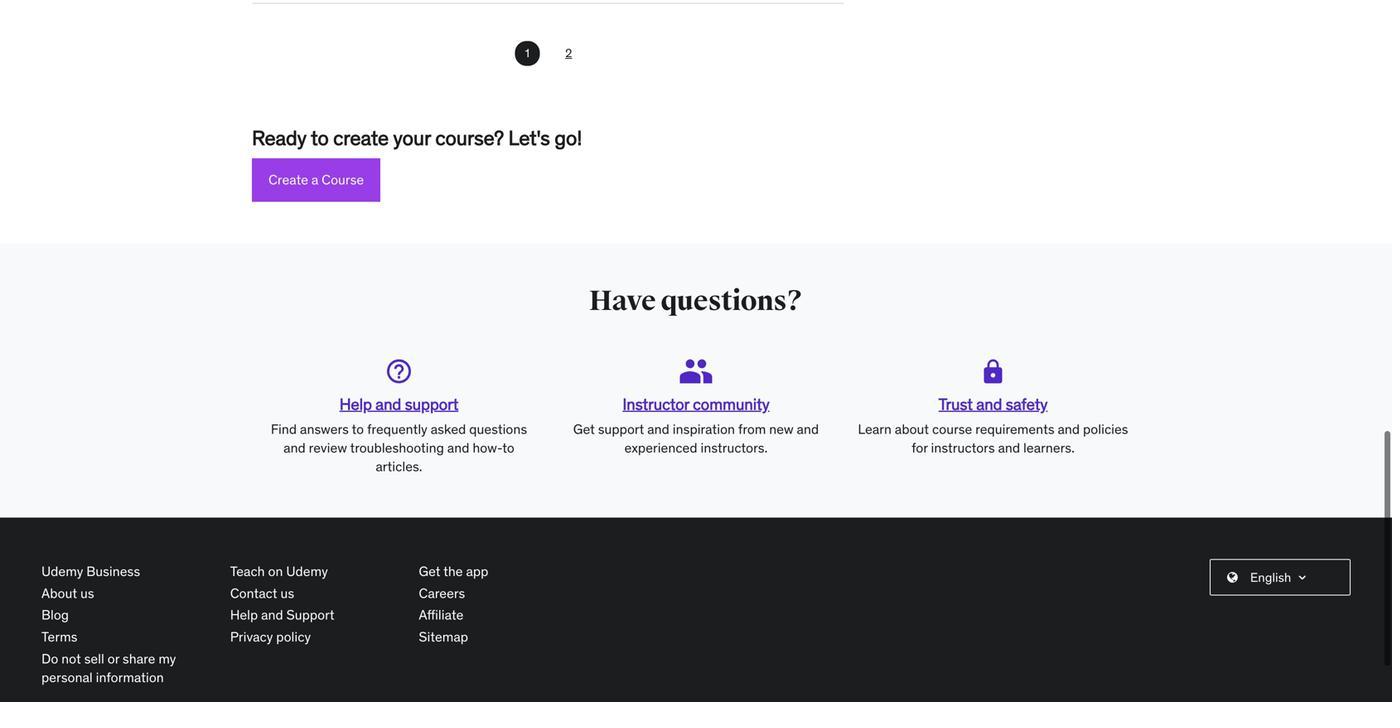 Task type: describe. For each thing, give the bounding box(es) containing it.
and down asked
[[447, 439, 470, 456]]

or
[[108, 650, 119, 667]]

careers
[[419, 585, 465, 602]]

requirements
[[976, 421, 1055, 438]]

2
[[566, 45, 572, 60]]

get the app about us
[[41, 563, 489, 602]]

help and support
[[230, 607, 335, 624]]

privacy policy
[[230, 629, 311, 645]]

teach
[[230, 563, 265, 580]]

the
[[444, 563, 463, 580]]

instructor community get support and inspiration from new and experienced instructors.
[[573, 394, 819, 456]]

sell
[[84, 650, 104, 667]]

support inside help and support find answers to frequently asked questions and review troubleshooting and how-to articles.
[[405, 394, 459, 414]]

learners.
[[1024, 439, 1075, 456]]

how-
[[473, 439, 503, 456]]

get inside the "get the app about us"
[[419, 563, 441, 580]]

and down requirements
[[999, 439, 1021, 456]]

for
[[912, 439, 928, 456]]

have
[[589, 284, 656, 318]]

support
[[287, 607, 335, 624]]

review
[[309, 439, 347, 456]]

2 link
[[557, 41, 581, 66]]

help and support link
[[340, 394, 459, 414]]

affiliate
[[419, 607, 464, 624]]

udemy business link
[[41, 563, 140, 580]]

about
[[895, 421, 929, 438]]

careers link
[[419, 585, 465, 602]]

business
[[86, 563, 140, 580]]

instructor
[[623, 394, 690, 414]]

share
[[123, 650, 155, 667]]

do not sell or share my personal information link
[[41, 650, 176, 686]]

0 horizontal spatial to
[[311, 125, 329, 150]]

2 udemy from the left
[[286, 563, 328, 580]]

a
[[312, 171, 319, 188]]

inspiration
[[673, 421, 735, 438]]

instructor community icon image
[[680, 359, 713, 383]]

sitemap
[[419, 629, 468, 645]]

trust and safety icon image
[[984, 359, 1003, 383]]

instructors
[[931, 439, 995, 456]]

help for support
[[340, 394, 372, 414]]

and up frequently
[[376, 394, 401, 414]]

create a course link
[[252, 158, 381, 202]]

terms link
[[41, 629, 77, 645]]

instructors.
[[701, 439, 768, 456]]

privacy
[[230, 629, 273, 645]]

affiliate terms
[[41, 607, 464, 645]]

questions?
[[661, 284, 804, 318]]

ready to create your course? let's go!
[[252, 125, 582, 150]]

articles.
[[376, 458, 422, 475]]

get the app link
[[419, 563, 489, 580]]

new
[[770, 421, 794, 438]]

troubleshooting
[[350, 439, 444, 456]]

answers
[[300, 421, 349, 438]]

go!
[[555, 125, 582, 150]]

get inside instructor community get support and inspiration from new and experienced instructors.
[[573, 421, 595, 438]]

about us link
[[41, 585, 94, 602]]

learn
[[858, 421, 892, 438]]

and up learners.
[[1058, 421, 1080, 438]]

do
[[41, 650, 58, 667]]

and down find
[[284, 439, 306, 456]]

safety
[[1006, 394, 1048, 414]]

contact us
[[230, 585, 294, 602]]

udemy business
[[41, 563, 140, 580]]

from
[[739, 421, 766, 438]]

terms
[[41, 629, 77, 645]]

on
[[268, 563, 283, 580]]



Task type: locate. For each thing, give the bounding box(es) containing it.
create
[[333, 125, 389, 150]]

1 vertical spatial support
[[598, 421, 644, 438]]

udemy right on
[[286, 563, 328, 580]]

privacy policy link
[[230, 629, 311, 645]]

and down 'trust and safety icon'
[[977, 394, 1003, 414]]

your
[[393, 125, 431, 150]]

blog
[[41, 607, 69, 624]]

0 horizontal spatial get
[[419, 563, 441, 580]]

information
[[96, 669, 164, 686]]

find
[[271, 421, 297, 438]]

course
[[322, 171, 364, 188]]

asked
[[431, 421, 466, 438]]

create
[[269, 171, 308, 188]]

questions
[[469, 421, 527, 438]]

english
[[1251, 569, 1292, 585]]

trust and safety link
[[939, 394, 1048, 414]]

0 vertical spatial support
[[405, 394, 459, 414]]

0 vertical spatial help
[[340, 394, 372, 414]]

blog link
[[41, 607, 69, 624]]

help and support link
[[230, 607, 335, 624]]

affiliate link
[[419, 607, 464, 624]]

0 vertical spatial to
[[311, 125, 329, 150]]

teach on udemy link
[[230, 563, 328, 580]]

help up privacy
[[230, 607, 258, 624]]

1 vertical spatial to
[[352, 421, 364, 438]]

contact
[[230, 585, 277, 602]]

0 horizontal spatial udemy
[[41, 563, 83, 580]]

us
[[80, 585, 94, 602], [281, 585, 294, 602]]

0 vertical spatial get
[[573, 421, 595, 438]]

1 horizontal spatial us
[[281, 585, 294, 602]]

careers blog
[[41, 585, 465, 624]]

english link
[[1228, 569, 1341, 586]]

to
[[311, 125, 329, 150], [352, 421, 364, 438], [503, 439, 515, 456]]

policies
[[1084, 421, 1129, 438]]

support
[[405, 394, 459, 414], [598, 421, 644, 438]]

support down instructor
[[598, 421, 644, 438]]

teach on udemy
[[230, 563, 328, 580]]

instructor community link
[[623, 394, 770, 414]]

help for support
[[230, 607, 258, 624]]

and
[[376, 394, 401, 414], [977, 394, 1003, 414], [648, 421, 670, 438], [797, 421, 819, 438], [1058, 421, 1080, 438], [284, 439, 306, 456], [447, 439, 470, 456], [999, 439, 1021, 456], [261, 607, 283, 624]]

help
[[340, 394, 372, 414], [230, 607, 258, 624]]

to right 'answers'
[[352, 421, 364, 438]]

trust
[[939, 394, 973, 414]]

help up 'answers'
[[340, 394, 372, 414]]

2 vertical spatial to
[[503, 439, 515, 456]]

1 horizontal spatial to
[[352, 421, 364, 438]]

get
[[573, 421, 595, 438], [419, 563, 441, 580]]

1
[[525, 45, 530, 60]]

1 horizontal spatial support
[[598, 421, 644, 438]]

0 horizontal spatial help
[[230, 607, 258, 624]]

1 horizontal spatial help
[[340, 394, 372, 414]]

1 us from the left
[[80, 585, 94, 602]]

support inside instructor community get support and inspiration from new and experienced instructors.
[[598, 421, 644, 438]]

1 vertical spatial get
[[419, 563, 441, 580]]

support up asked
[[405, 394, 459, 414]]

community
[[693, 394, 770, 414]]

1 udemy from the left
[[41, 563, 83, 580]]

personal
[[41, 669, 93, 686]]

course
[[933, 421, 973, 438]]

ready
[[252, 125, 307, 150]]

help and support icon image
[[387, 359, 411, 383]]

and up experienced
[[648, 421, 670, 438]]

create a course
[[269, 171, 364, 188]]

us down udemy business link
[[80, 585, 94, 602]]

app
[[466, 563, 489, 580]]

2 horizontal spatial to
[[503, 439, 515, 456]]

1 vertical spatial help
[[230, 607, 258, 624]]

frequently
[[367, 421, 428, 438]]

0 horizontal spatial us
[[80, 585, 94, 602]]

experienced
[[625, 439, 698, 456]]

to right ready
[[311, 125, 329, 150]]

policy
[[276, 629, 311, 645]]

to down questions
[[503, 439, 515, 456]]

udemy up about
[[41, 563, 83, 580]]

course?
[[436, 125, 504, 150]]

1 horizontal spatial get
[[573, 421, 595, 438]]

us up help and support link
[[281, 585, 294, 602]]

and up privacy policy
[[261, 607, 283, 624]]

help inside help and support find answers to frequently asked questions and review troubleshooting and how-to articles.
[[340, 394, 372, 414]]

2 us from the left
[[281, 585, 294, 602]]

let's
[[509, 125, 550, 150]]

us inside the "get the app about us"
[[80, 585, 94, 602]]

trust and safety learn about course requirements and policies for instructors and learners.
[[858, 394, 1129, 456]]

contact us link
[[230, 585, 294, 602]]

about
[[41, 585, 77, 602]]

have questions?
[[589, 284, 804, 318]]

udemy
[[41, 563, 83, 580], [286, 563, 328, 580]]

sitemap link
[[419, 629, 468, 645]]

0 horizontal spatial support
[[405, 394, 459, 414]]

my
[[159, 650, 176, 667]]

sitemap do not sell or share my personal information
[[41, 629, 468, 686]]

1 horizontal spatial udemy
[[286, 563, 328, 580]]

help and support find answers to frequently asked questions and review troubleshooting and how-to articles.
[[271, 394, 527, 475]]

and right new
[[797, 421, 819, 438]]

not
[[61, 650, 81, 667]]



Task type: vqa. For each thing, say whether or not it's contained in the screenshot.
the also within the Add music or sound effects Music can change the vibe of your course. Use it to evoke an emotion, to make your preview videos more vibrant and professional or to emphasize a point. But, music can also be distracting, so make sure it doesn't pull attention away from the important things you say. Choose your music carefully and deliberately. Most importantly, make sure it's the appropriate volume. Editing software Every software is a little different, make sure to spend some time learning how to use your specific editing software. Some popular editing software for use by instructors: iMovie Mac only | Free | Beginners | Editing Blender | Free | Beginners | Editing Camtasia | Beginners | Screencast and Editing Screenflow Mac only | Beginners | Screencast and Editing Adobe Premier Pro Expert | Editing Final Cut Pro Mac only | Expert | Editing
no



